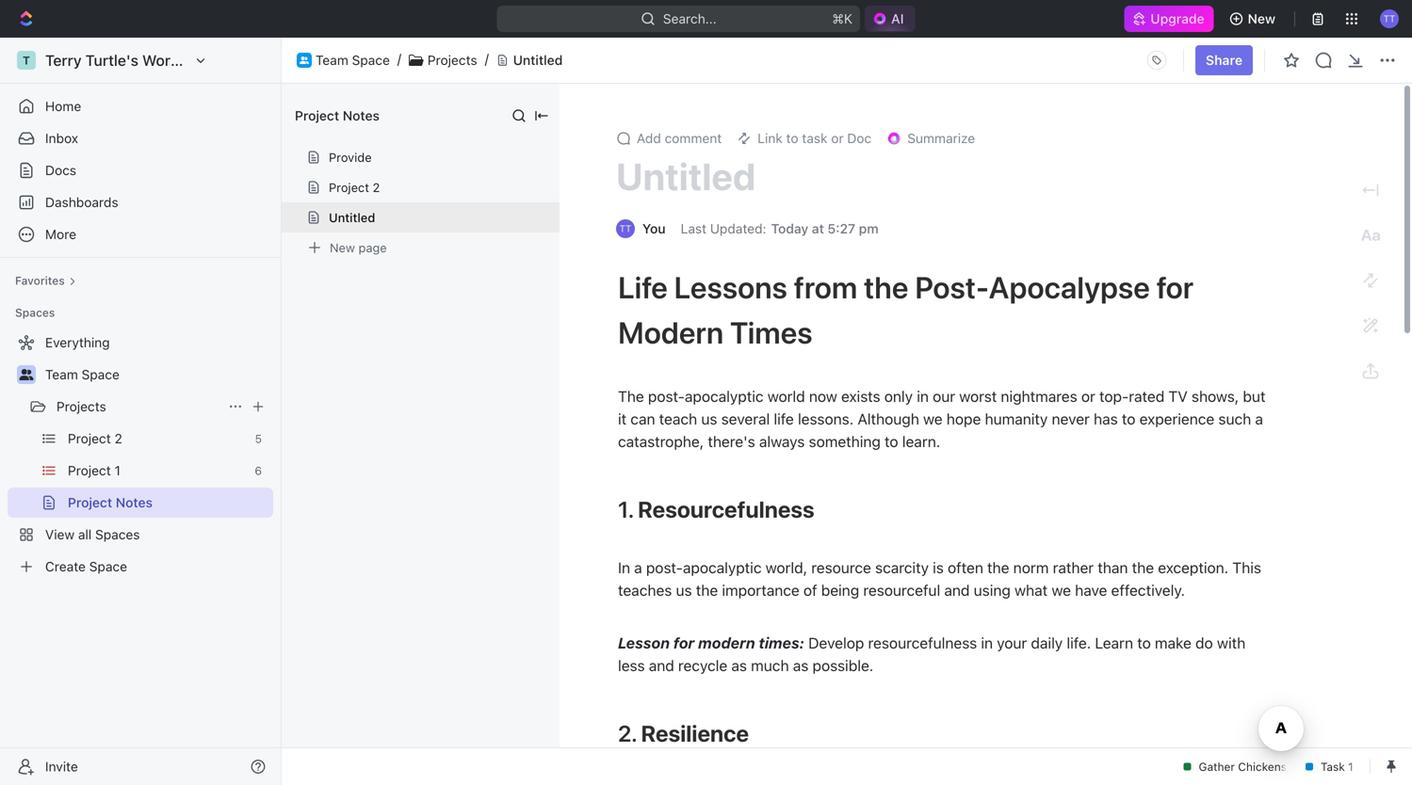 Task type: vqa. For each thing, say whether or not it's contained in the screenshot.
'Add' related to Add Task
no



Task type: describe. For each thing, give the bounding box(es) containing it.
5:27
[[828, 221, 856, 237]]

terry turtle's workspace, , element
[[17, 51, 36, 70]]

new for new
[[1248, 11, 1276, 26]]

team space for the left team space link
[[45, 367, 120, 383]]

daily
[[1031, 635, 1063, 653]]

1 horizontal spatial notes
[[343, 108, 380, 123]]

resourcefulness
[[638, 497, 815, 523]]

project for project notes link
[[68, 495, 112, 511]]

lessons
[[674, 270, 788, 305]]

more button
[[8, 220, 273, 250]]

6
[[255, 465, 262, 478]]

life
[[618, 270, 668, 305]]

scarcity
[[876, 559, 929, 577]]

the up using
[[988, 559, 1010, 577]]

to right has
[[1122, 410, 1136, 428]]

workspace
[[142, 51, 220, 69]]

with
[[1217, 635, 1246, 653]]

page
[[359, 241, 387, 255]]

t
[[23, 54, 30, 67]]

untitled for share
[[513, 52, 563, 68]]

space for the topmost team space link
[[352, 52, 390, 68]]

project for project 2 link at the left bottom of the page
[[68, 431, 111, 447]]

ai
[[892, 11, 904, 26]]

dashboards
[[45, 195, 118, 210]]

much
[[751, 657, 789, 675]]

terry turtle's workspace
[[45, 51, 220, 69]]

resource
[[812, 559, 872, 577]]

post-
[[915, 270, 989, 305]]

life
[[774, 410, 794, 428]]

add comment
[[637, 131, 722, 146]]

hope
[[947, 410, 981, 428]]

space for the left team space link
[[82, 367, 120, 383]]

create
[[45, 559, 86, 575]]

is
[[933, 559, 944, 577]]

notes inside the sidebar navigation
[[116, 495, 153, 511]]

updated:
[[710, 221, 767, 237]]

modern
[[618, 315, 724, 351]]

a inside 'in a post-apocalyptic world, resource scarcity is often the norm rather than the exception. this teaches us the importance of being resourceful and using what we have effectively.'
[[634, 559, 642, 577]]

project 1 link
[[68, 456, 247, 486]]

1 horizontal spatial 2
[[373, 180, 380, 195]]

1 vertical spatial projects link
[[57, 392, 221, 422]]

create space link
[[8, 552, 270, 582]]

there's
[[708, 433, 755, 451]]

and inside develop resourcefulness in your daily life. learn to make do with less and recycle as much as possible.
[[649, 657, 675, 675]]

nightmares
[[1001, 388, 1078, 406]]

projects inside the sidebar navigation
[[57, 399, 106, 415]]

in
[[618, 559, 630, 577]]

team for the topmost team space link
[[316, 52, 349, 68]]

has
[[1094, 410, 1118, 428]]

untitled for new page
[[329, 211, 375, 225]]

top-
[[1100, 388, 1129, 406]]

modern
[[698, 635, 755, 653]]

inbox link
[[8, 123, 273, 154]]

often
[[948, 559, 984, 577]]

it
[[618, 410, 627, 428]]

today
[[771, 221, 809, 237]]

always
[[759, 433, 805, 451]]

ai button
[[865, 6, 916, 32]]

project down provide
[[329, 180, 369, 195]]

us inside 'in a post-apocalyptic world, resource scarcity is often the norm rather than the exception. this teaches us the importance of being resourceful and using what we have effectively.'
[[676, 582, 692, 600]]

⌘k
[[832, 11, 853, 26]]

at
[[812, 221, 824, 237]]

the up 'effectively.'
[[1132, 559, 1154, 577]]

task
[[802, 131, 828, 146]]

the inside life lessons from the post-apocalypse for modern times
[[864, 270, 909, 305]]

the up lesson for modern times:
[[696, 582, 718, 600]]

resourcefulness
[[868, 635, 977, 653]]

something
[[809, 433, 881, 451]]

turtle's
[[85, 51, 138, 69]]

to inside develop resourcefulness in your daily life. learn to make do with less and recycle as much as possible.
[[1138, 635, 1151, 653]]

project 2 inside project 2 link
[[68, 431, 122, 447]]

view all spaces link
[[8, 520, 270, 550]]

we inside the post-apocalyptic world now exists only in our worst nightmares or top-rated tv shows, but it can teach us several life lessons. although we hope humanity never has to experience such a catastrophe, there's always something to learn.
[[924, 410, 943, 428]]

favorites button
[[8, 270, 84, 292]]

develop resourcefulness in your daily life. learn to make do with less and recycle as much as possible.
[[618, 635, 1250, 675]]

new page
[[330, 241, 387, 255]]

post- inside the post-apocalyptic world now exists only in our worst nightmares or top-rated tv shows, but it can teach us several life lessons. although we hope humanity never has to experience such a catastrophe, there's always something to learn.
[[648, 388, 685, 406]]

project 1
[[68, 463, 121, 479]]

exists
[[842, 388, 881, 406]]

using
[[974, 582, 1011, 600]]

search...
[[663, 11, 717, 26]]

create space
[[45, 559, 127, 575]]

apocalyptic inside the post-apocalyptic world now exists only in our worst nightmares or top-rated tv shows, but it can teach us several life lessons. although we hope humanity never has to experience such a catastrophe, there's always something to learn.
[[685, 388, 764, 406]]

life lessons from the post-apocalypse for modern times
[[618, 270, 1201, 351]]

catastrophe,
[[618, 433, 704, 451]]

all
[[78, 527, 92, 543]]

comment
[[665, 131, 722, 146]]

2. resilience
[[618, 721, 749, 747]]

the
[[618, 388, 644, 406]]

tree inside the sidebar navigation
[[8, 328, 273, 582]]

what
[[1015, 582, 1048, 600]]

the post-apocalyptic world now exists only in our worst nightmares or top-rated tv shows, but it can teach us several life lessons. although we hope humanity never has to experience such a catastrophe, there's always something to learn.
[[618, 388, 1270, 451]]

in inside develop resourcefulness in your daily life. learn to make do with less and recycle as much as possible.
[[981, 635, 993, 653]]

user group image for the topmost team space link
[[300, 56, 309, 64]]

and inside 'in a post-apocalyptic world, resource scarcity is often the norm rather than the exception. this teaches us the importance of being resourceful and using what we have effectively.'
[[945, 582, 970, 600]]

rather
[[1053, 559, 1094, 577]]

team for the left team space link
[[45, 367, 78, 383]]

less
[[618, 657, 645, 675]]

have
[[1075, 582, 1108, 600]]

our
[[933, 388, 956, 406]]

1 vertical spatial tt
[[620, 223, 632, 234]]

project notes inside tree
[[68, 495, 153, 511]]

to down although
[[885, 433, 899, 451]]

for inside life lessons from the post-apocalypse for modern times
[[1157, 270, 1194, 305]]

you
[[643, 221, 666, 237]]

teaches
[[618, 582, 672, 600]]

possible.
[[813, 657, 874, 675]]

share
[[1206, 52, 1243, 68]]

lessons.
[[798, 410, 854, 428]]



Task type: locate. For each thing, give the bounding box(es) containing it.
1 horizontal spatial or
[[1082, 388, 1096, 406]]

project 2 up the project 1
[[68, 431, 122, 447]]

dropdown menu image
[[1142, 45, 1172, 75]]

0 horizontal spatial user group image
[[19, 369, 33, 381]]

1
[[115, 463, 121, 479]]

in left our
[[917, 388, 929, 406]]

user group image inside the sidebar navigation
[[19, 369, 33, 381]]

0 vertical spatial user group image
[[300, 56, 309, 64]]

summarize
[[908, 131, 976, 146]]

0 horizontal spatial untitled
[[329, 211, 375, 225]]

learn
[[1095, 635, 1134, 653]]

0 horizontal spatial us
[[676, 582, 692, 600]]

project inside project notes link
[[68, 495, 112, 511]]

project
[[295, 108, 339, 123], [329, 180, 369, 195], [68, 431, 111, 447], [68, 463, 111, 479], [68, 495, 112, 511]]

1 horizontal spatial tt
[[1384, 13, 1396, 24]]

1 vertical spatial project 2
[[68, 431, 122, 447]]

last
[[681, 221, 707, 237]]

post- up teaches
[[646, 559, 683, 577]]

spaces down favorites
[[15, 306, 55, 319]]

us
[[701, 410, 718, 428], [676, 582, 692, 600]]

tree
[[8, 328, 273, 582]]

dashboards link
[[8, 188, 273, 218]]

post- up teach
[[648, 388, 685, 406]]

1 vertical spatial team
[[45, 367, 78, 383]]

and down lesson
[[649, 657, 675, 675]]

0 vertical spatial untitled
[[513, 52, 563, 68]]

1 vertical spatial projects
[[57, 399, 106, 415]]

project for project 1 link
[[68, 463, 111, 479]]

new inside "button"
[[1248, 11, 1276, 26]]

5
[[255, 433, 262, 446]]

apocalyptic up importance
[[683, 559, 762, 577]]

new for new page
[[330, 241, 355, 255]]

link
[[758, 131, 783, 146]]

although
[[858, 410, 920, 428]]

0 horizontal spatial new
[[330, 241, 355, 255]]

project 2 link
[[68, 424, 247, 454]]

as down modern
[[732, 657, 747, 675]]

a inside the post-apocalyptic world now exists only in our worst nightmares or top-rated tv shows, but it can teach us several life lessons. although we hope humanity never has to experience such a catastrophe, there's always something to learn.
[[1256, 410, 1264, 428]]

everything
[[45, 335, 110, 351]]

0 horizontal spatial spaces
[[15, 306, 55, 319]]

0 horizontal spatial we
[[924, 410, 943, 428]]

upgrade link
[[1125, 6, 1214, 32]]

0 horizontal spatial projects
[[57, 399, 106, 415]]

tt inside dropdown button
[[1384, 13, 1396, 24]]

but
[[1243, 388, 1266, 406]]

a right in
[[634, 559, 642, 577]]

team space for the topmost team space link
[[316, 52, 390, 68]]

docs
[[45, 163, 76, 178]]

new left page
[[330, 241, 355, 255]]

0 vertical spatial apocalyptic
[[685, 388, 764, 406]]

1 horizontal spatial as
[[793, 657, 809, 675]]

apocalyptic
[[685, 388, 764, 406], [683, 559, 762, 577]]

learn.
[[903, 433, 941, 451]]

us right teaches
[[676, 582, 692, 600]]

1 vertical spatial a
[[634, 559, 642, 577]]

humanity
[[985, 410, 1048, 428]]

do
[[1196, 635, 1214, 653]]

0 vertical spatial we
[[924, 410, 943, 428]]

0 vertical spatial projects
[[428, 52, 477, 68]]

2 up 1
[[115, 431, 122, 447]]

1 vertical spatial notes
[[116, 495, 153, 511]]

new right upgrade
[[1248, 11, 1276, 26]]

0 horizontal spatial team
[[45, 367, 78, 383]]

1 horizontal spatial team space link
[[316, 52, 390, 68]]

1 vertical spatial space
[[82, 367, 120, 383]]

1 horizontal spatial user group image
[[300, 56, 309, 64]]

0 vertical spatial team
[[316, 52, 349, 68]]

your
[[997, 635, 1027, 653]]

only
[[885, 388, 913, 406]]

1 vertical spatial and
[[649, 657, 675, 675]]

project up provide
[[295, 108, 339, 123]]

1 horizontal spatial project notes
[[295, 108, 380, 123]]

summarize button
[[879, 125, 983, 152]]

0 vertical spatial project 2
[[329, 180, 380, 195]]

exception.
[[1158, 559, 1229, 577]]

spaces right all
[[95, 527, 140, 543]]

times
[[730, 315, 813, 351]]

1 horizontal spatial projects link
[[428, 52, 477, 68]]

1 vertical spatial new
[[330, 241, 355, 255]]

team inside tree
[[45, 367, 78, 383]]

project left 1
[[68, 463, 111, 479]]

1 horizontal spatial in
[[981, 635, 993, 653]]

we inside 'in a post-apocalyptic world, resource scarcity is often the norm rather than the exception. this teaches us the importance of being resourceful and using what we have effectively.'
[[1052, 582, 1071, 600]]

0 horizontal spatial project notes
[[68, 495, 153, 511]]

0 vertical spatial team space
[[316, 52, 390, 68]]

favorites
[[15, 274, 65, 287]]

1 vertical spatial for
[[674, 635, 695, 653]]

0 vertical spatial space
[[352, 52, 390, 68]]

norm
[[1014, 559, 1049, 577]]

lesson
[[618, 635, 670, 653]]

to inside dropdown button
[[787, 131, 799, 146]]

0 horizontal spatial team space link
[[45, 360, 270, 390]]

lesson for modern times:
[[618, 635, 805, 653]]

1 vertical spatial post-
[[646, 559, 683, 577]]

0 vertical spatial spaces
[[15, 306, 55, 319]]

1 vertical spatial untitled
[[616, 154, 756, 198]]

1 horizontal spatial project 2
[[329, 180, 380, 195]]

or left doc
[[831, 131, 844, 146]]

to left make
[[1138, 635, 1151, 653]]

notes up provide
[[343, 108, 380, 123]]

2 vertical spatial space
[[89, 559, 127, 575]]

2 vertical spatial untitled
[[329, 211, 375, 225]]

1 horizontal spatial for
[[1157, 270, 1194, 305]]

can
[[631, 410, 655, 428]]

0 vertical spatial projects link
[[428, 52, 477, 68]]

1 horizontal spatial new
[[1248, 11, 1276, 26]]

0 vertical spatial tt
[[1384, 13, 1396, 24]]

teach
[[659, 410, 698, 428]]

such
[[1219, 410, 1252, 428]]

rated
[[1129, 388, 1165, 406]]

or inside the post-apocalyptic world now exists only in our worst nightmares or top-rated tv shows, but it can teach us several life lessons. although we hope humanity never has to experience such a catastrophe, there's always something to learn.
[[1082, 388, 1096, 406]]

life.
[[1067, 635, 1091, 653]]

us inside the post-apocalyptic world now exists only in our worst nightmares or top-rated tv shows, but it can teach us several life lessons. although we hope humanity never has to experience such a catastrophe, there's always something to learn.
[[701, 410, 718, 428]]

0 horizontal spatial projects link
[[57, 392, 221, 422]]

view
[[45, 527, 75, 543]]

0 vertical spatial project notes
[[295, 108, 380, 123]]

0 vertical spatial notes
[[343, 108, 380, 123]]

2 inside tree
[[115, 431, 122, 447]]

1 vertical spatial spaces
[[95, 527, 140, 543]]

project up the project 1
[[68, 431, 111, 447]]

apocalyptic inside 'in a post-apocalyptic world, resource scarcity is often the norm rather than the exception. this teaches us the importance of being resourceful and using what we have effectively.'
[[683, 559, 762, 577]]

or left top-
[[1082, 388, 1096, 406]]

1 vertical spatial team space
[[45, 367, 120, 383]]

invite
[[45, 760, 78, 775]]

in inside the post-apocalyptic world now exists only in our worst nightmares or top-rated tv shows, but it can teach us several life lessons. although we hope humanity never has to experience such a catastrophe, there's always something to learn.
[[917, 388, 929, 406]]

now
[[809, 388, 838, 406]]

effectively.
[[1112, 582, 1186, 600]]

inbox
[[45, 131, 78, 146]]

we down rather
[[1052, 582, 1071, 600]]

0 vertical spatial 2
[[373, 180, 380, 195]]

user group image
[[300, 56, 309, 64], [19, 369, 33, 381]]

project notes down 1
[[68, 495, 153, 511]]

1 horizontal spatial team space
[[316, 52, 390, 68]]

1 horizontal spatial untitled
[[513, 52, 563, 68]]

0 horizontal spatial project 2
[[68, 431, 122, 447]]

1 horizontal spatial we
[[1052, 582, 1071, 600]]

0 vertical spatial and
[[945, 582, 970, 600]]

space
[[352, 52, 390, 68], [82, 367, 120, 383], [89, 559, 127, 575]]

1 horizontal spatial projects
[[428, 52, 477, 68]]

or
[[831, 131, 844, 146], [1082, 388, 1096, 406]]

0 horizontal spatial for
[[674, 635, 695, 653]]

0 vertical spatial or
[[831, 131, 844, 146]]

sidebar navigation
[[0, 38, 286, 786]]

team space link
[[316, 52, 390, 68], [45, 360, 270, 390]]

us right teach
[[701, 410, 718, 428]]

terry
[[45, 51, 82, 69]]

1 vertical spatial or
[[1082, 388, 1096, 406]]

tree containing everything
[[8, 328, 273, 582]]

make
[[1155, 635, 1192, 653]]

of
[[804, 582, 818, 600]]

0 vertical spatial in
[[917, 388, 929, 406]]

apocalyptic up several
[[685, 388, 764, 406]]

1 horizontal spatial a
[[1256, 410, 1264, 428]]

1 horizontal spatial spaces
[[95, 527, 140, 543]]

resilience
[[641, 721, 749, 747]]

as down the times: on the bottom
[[793, 657, 809, 675]]

0 vertical spatial a
[[1256, 410, 1264, 428]]

0 horizontal spatial in
[[917, 388, 929, 406]]

0 vertical spatial team space link
[[316, 52, 390, 68]]

0 horizontal spatial notes
[[116, 495, 153, 511]]

team space
[[316, 52, 390, 68], [45, 367, 120, 383]]

to right link
[[787, 131, 799, 146]]

last updated: today at 5:27 pm
[[681, 221, 879, 237]]

notes up view all spaces link
[[116, 495, 153, 511]]

0 horizontal spatial and
[[649, 657, 675, 675]]

0 vertical spatial for
[[1157, 270, 1194, 305]]

recycle
[[678, 657, 728, 675]]

project notes link
[[68, 488, 270, 518]]

as
[[732, 657, 747, 675], [793, 657, 809, 675]]

0 horizontal spatial team space
[[45, 367, 120, 383]]

0 horizontal spatial or
[[831, 131, 844, 146]]

project notes up provide
[[295, 108, 380, 123]]

a
[[1256, 410, 1264, 428], [634, 559, 642, 577]]

1 vertical spatial team space link
[[45, 360, 270, 390]]

in
[[917, 388, 929, 406], [981, 635, 993, 653]]

tt
[[1384, 13, 1396, 24], [620, 223, 632, 234]]

1 horizontal spatial us
[[701, 410, 718, 428]]

user group image for the left team space link
[[19, 369, 33, 381]]

pm
[[859, 221, 879, 237]]

0 horizontal spatial tt
[[620, 223, 632, 234]]

0 horizontal spatial as
[[732, 657, 747, 675]]

this
[[1233, 559, 1262, 577]]

project inside project 1 link
[[68, 463, 111, 479]]

1 vertical spatial we
[[1052, 582, 1071, 600]]

0 vertical spatial us
[[701, 410, 718, 428]]

and down often
[[945, 582, 970, 600]]

team space inside team space link
[[45, 367, 120, 383]]

project 2 down provide
[[329, 180, 380, 195]]

0 vertical spatial new
[[1248, 11, 1276, 26]]

home
[[45, 98, 81, 114]]

project inside project 2 link
[[68, 431, 111, 447]]

spaces
[[15, 306, 55, 319], [95, 527, 140, 543]]

2 horizontal spatial untitled
[[616, 154, 756, 198]]

0 vertical spatial post-
[[648, 388, 685, 406]]

1 vertical spatial 2
[[115, 431, 122, 447]]

the right from
[[864, 270, 909, 305]]

importance
[[722, 582, 800, 600]]

develop
[[809, 635, 864, 653]]

in left your
[[981, 635, 993, 653]]

1 vertical spatial project notes
[[68, 495, 153, 511]]

2 as from the left
[[793, 657, 809, 675]]

1 vertical spatial us
[[676, 582, 692, 600]]

than
[[1098, 559, 1128, 577]]

view all spaces
[[45, 527, 140, 543]]

or inside dropdown button
[[831, 131, 844, 146]]

0 horizontal spatial a
[[634, 559, 642, 577]]

post- inside 'in a post-apocalyptic world, resource scarcity is often the norm rather than the exception. this teaches us the importance of being resourceful and using what we have effectively.'
[[646, 559, 683, 577]]

0 horizontal spatial 2
[[115, 431, 122, 447]]

1 vertical spatial apocalyptic
[[683, 559, 762, 577]]

1 vertical spatial user group image
[[19, 369, 33, 381]]

1 horizontal spatial team
[[316, 52, 349, 68]]

1 as from the left
[[732, 657, 747, 675]]

2 up page
[[373, 180, 380, 195]]

project up view all spaces
[[68, 495, 112, 511]]

1 horizontal spatial and
[[945, 582, 970, 600]]

spaces inside tree
[[95, 527, 140, 543]]

being
[[821, 582, 860, 600]]

1 vertical spatial in
[[981, 635, 993, 653]]

untitled
[[513, 52, 563, 68], [616, 154, 756, 198], [329, 211, 375, 225]]

add
[[637, 131, 661, 146]]

doc
[[848, 131, 872, 146]]

we down our
[[924, 410, 943, 428]]

a down the but
[[1256, 410, 1264, 428]]

more
[[45, 227, 76, 242]]

world
[[768, 388, 805, 406]]

tt button
[[1375, 4, 1405, 34]]

2.
[[618, 721, 636, 747]]



